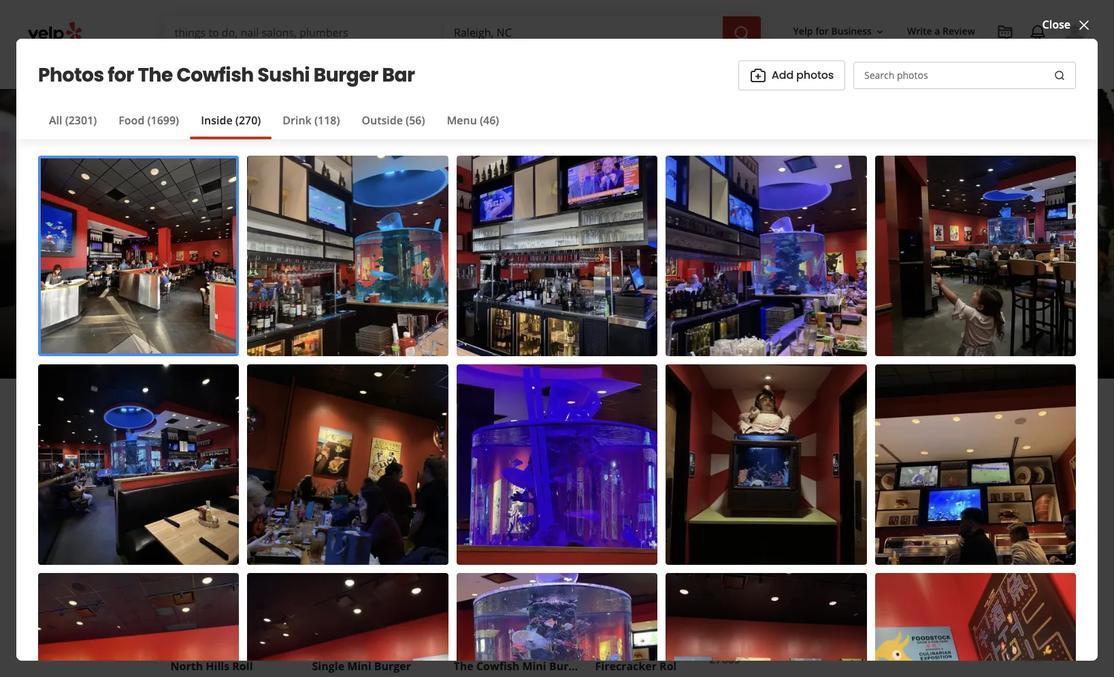 Task type: locate. For each thing, give the bounding box(es) containing it.
write a review
[[200, 413, 276, 429]]

, left bars link
[[377, 291, 380, 306]]

for for business
[[815, 25, 829, 38]]

sushi bars , burgers , bars
[[273, 291, 407, 306]]

the down $12.50
[[454, 659, 473, 674]]

1 horizontal spatial 24 chevron down v2 image
[[335, 59, 351, 75]]

0 horizontal spatial add
[[326, 413, 348, 429]]

nc
[[888, 636, 903, 651]]

pm
[[283, 314, 300, 329]]

write a review link
[[168, 406, 287, 436]]

menu
[[629, 517, 661, 531]]

roll
[[232, 659, 253, 674], [659, 659, 680, 674]]

drink
[[283, 113, 312, 128]]

0 horizontal spatial for
[[108, 62, 134, 88]]

sushi up reviews)
[[375, 210, 466, 256]]

2 mini from the left
[[522, 659, 546, 674]]

25
[[828, 448, 839, 461]]

24 close v2 image
[[1076, 17, 1092, 33]]

cowfish up the inside
[[177, 62, 254, 88]]

0 horizontal spatial mini
[[347, 659, 371, 674]]

2 vertical spatial the
[[454, 659, 473, 674]]

24 save outline v2 image
[[492, 413, 509, 429]]

2 roll from the left
[[659, 659, 680, 674]]

24 chevron down v2 image inside home services link
[[335, 59, 351, 75]]

0 horizontal spatial bars
[[304, 291, 329, 306]]

1 horizontal spatial add
[[772, 67, 794, 83]]

2 24 chevron down v2 image from the left
[[335, 59, 351, 75]]

sushi up drink
[[257, 62, 310, 88]]

1 vertical spatial add
[[326, 413, 348, 429]]

1 24 chevron down v2 image from the left
[[228, 59, 245, 75]]

burgers link
[[334, 291, 377, 306]]

save button
[[481, 406, 552, 436]]

view full menu
[[580, 517, 661, 531]]

, up the see hours
[[329, 291, 332, 306]]

24 chevron down v2 image for restaurants
[[228, 59, 245, 75]]

bars link
[[383, 291, 407, 306]]

1 horizontal spatial ,
[[377, 291, 380, 306]]

0 horizontal spatial a
[[231, 413, 238, 429]]

1 services from the left
[[296, 60, 332, 73]]

0 horizontal spatial ,
[[329, 291, 332, 306]]

2 services from the left
[[396, 60, 433, 73]]

0 horizontal spatial roll
[[232, 659, 253, 674]]

Search photos text field
[[853, 62, 1076, 89]]

bars down reviews)
[[383, 291, 407, 306]]

see for see hours
[[314, 315, 328, 327]]

0 horizontal spatial burgers
[[334, 291, 377, 306]]

24 chevron down v2 image left "auto"
[[335, 59, 351, 75]]

0 vertical spatial burgers
[[334, 291, 377, 306]]

previous image
[[176, 586, 191, 602]]

$8.50
[[323, 621, 351, 636]]

1 horizontal spatial write
[[907, 25, 932, 38]]

add right 24 camera v2 image
[[326, 413, 348, 429]]

24 chevron down v2 image inside restaurants link
[[228, 59, 245, 75]]

15-
[[814, 448, 828, 461]]

for right photos
[[108, 62, 134, 88]]

photo of the cowfish sushi burger bar - raleigh, nc, us. bedrock blast image
[[0, 89, 193, 379]]

cowfish up 4.3 on the left
[[235, 210, 369, 256]]

photo
[[350, 413, 382, 429]]

0 vertical spatial menu
[[447, 113, 477, 128]]

write right 24 star v2 image
[[200, 413, 228, 429]]

restaurants link
[[162, 49, 256, 88]]

4.3
[[296, 261, 311, 276]]

1 horizontal spatial order
[[821, 485, 851, 501]]

0 vertical spatial see
[[314, 315, 328, 327]]

photos right 2.3k
[[886, 328, 924, 343]]

auto
[[373, 60, 394, 73]]

tab list
[[38, 112, 510, 139]]

24 chevron down v2 image for home services
[[335, 59, 351, 75]]

burgers inside menu element
[[549, 659, 591, 674]]

14 chevron right outline image
[[666, 519, 676, 529]]

a
[[935, 25, 940, 38], [231, 413, 238, 429]]

1 vertical spatial bar
[[592, 210, 648, 256]]

services right "auto"
[[396, 60, 433, 73]]

cowfish inside menu element
[[476, 659, 519, 674]]

menu for menu (46)
[[447, 113, 477, 128]]

mins
[[841, 448, 863, 461]]

menu (46)
[[447, 113, 499, 128]]

1 vertical spatial a
[[231, 413, 238, 429]]

0 vertical spatial a
[[935, 25, 940, 38]]

0 horizontal spatial order
[[709, 418, 748, 437]]

mini
[[347, 659, 371, 674], [522, 659, 546, 674]]

0 horizontal spatial see
[[314, 315, 328, 327]]

claimed
[[181, 291, 224, 306]]

up
[[789, 448, 801, 461]]

search image
[[733, 25, 750, 41]]

burgers up hours
[[334, 291, 377, 306]]

(1,928 reviews) link
[[314, 261, 392, 276]]

roll right "firecracker"
[[659, 659, 680, 674]]

1 horizontal spatial for
[[815, 25, 829, 38]]

close button
[[1042, 16, 1092, 33]]

next image
[[652, 586, 667, 602]]

the
[[243, 336, 259, 349]]

1 horizontal spatial mini
[[522, 659, 546, 674]]

am
[[232, 314, 250, 329]]

see left 'all'
[[825, 328, 845, 343]]

a left review on the right of page
[[935, 25, 940, 38]]

1 horizontal spatial a
[[935, 25, 940, 38]]

(919)
[[709, 581, 735, 596]]

for
[[815, 25, 829, 38], [108, 62, 134, 88]]

firecracker roll image
[[595, 546, 720, 648]]

food (1699)
[[119, 113, 179, 128]]

sushi
[[257, 62, 310, 88], [375, 210, 466, 256], [273, 291, 302, 306]]

,
[[329, 291, 332, 306], [377, 291, 380, 306]]

drink (118)
[[283, 113, 340, 128]]

0 vertical spatial cowfish
[[177, 62, 254, 88]]

0 horizontal spatial 24 chevron down v2 image
[[228, 59, 245, 75]]

4.3 star rating image
[[168, 258, 288, 280]]

north hills roll image
[[170, 546, 296, 648]]

see left hours
[[314, 315, 328, 327]]

burgers left "firecracker"
[[549, 659, 591, 674]]

cowfish down $12.50
[[476, 659, 519, 674]]

yelp for business
[[793, 25, 872, 38]]

0 horizontal spatial food
[[119, 113, 145, 128]]

1 vertical spatial the
[[168, 210, 228, 256]]

1 horizontal spatial photos
[[886, 328, 924, 343]]

thecowfish.com link
[[709, 542, 795, 557]]

0 vertical spatial bar
[[382, 62, 415, 88]]

save
[[514, 413, 540, 429]]

the cowfish mini burgers
[[454, 659, 591, 674]]

1 vertical spatial order
[[821, 485, 851, 501]]

24 chevron down v2 image
[[228, 59, 245, 75], [335, 59, 351, 75]]

menu left (46)
[[447, 113, 477, 128]]

0 vertical spatial write
[[907, 25, 932, 38]]

menu inside tab list
[[447, 113, 477, 128]]

burger
[[314, 62, 378, 88], [473, 210, 585, 256], [374, 659, 411, 674]]

1 vertical spatial cowfish
[[235, 210, 369, 256]]

for for the
[[108, 62, 134, 88]]

order food
[[709, 418, 783, 437]]

add photo link
[[292, 406, 394, 436]]

open 11:00 am - 9:30 pm
[[168, 314, 300, 329]]

0 horizontal spatial services
[[296, 60, 332, 73]]

menu up popular
[[168, 480, 206, 500]]

the up 4.3 star rating image
[[168, 210, 228, 256]]

firecracker roll
[[595, 659, 680, 674]]

add for add photos
[[772, 67, 794, 83]]

see hours
[[314, 315, 353, 327]]

3
[[305, 336, 311, 349]]

the
[[138, 62, 173, 88], [168, 210, 228, 256], [454, 659, 473, 674]]

the up food (1699)
[[138, 62, 173, 88]]

dishes
[[213, 516, 249, 531]]

order right the start
[[821, 485, 851, 501]]

1 vertical spatial for
[[108, 62, 134, 88]]

sushi up pm
[[273, 291, 302, 306]]

see hours link
[[308, 314, 359, 330]]

photo of the cowfish sushi burger bar - raleigh, nc, us. the stout burger image
[[1015, 89, 1114, 379]]

0 vertical spatial for
[[815, 25, 829, 38]]

1 horizontal spatial roll
[[659, 659, 680, 674]]

1 horizontal spatial bars
[[383, 291, 407, 306]]

raleigh,
[[844, 636, 885, 651]]

24 chevron down v2 image right restaurants
[[228, 59, 245, 75]]

services right home
[[296, 60, 332, 73]]

get directions 4208 six forks rd ste 100 raleigh, nc 27609
[[709, 620, 903, 668]]

outside (56)
[[362, 113, 425, 128]]

1 vertical spatial see
[[825, 328, 845, 343]]

bars up the see hours
[[304, 291, 329, 306]]

order
[[709, 418, 748, 437], [821, 485, 851, 501]]

write inside user actions element
[[907, 25, 932, 38]]

2 , from the left
[[377, 291, 380, 306]]

1 horizontal spatial see
[[825, 328, 845, 343]]

2 vertical spatial burger
[[374, 659, 411, 674]]

photos
[[38, 62, 104, 88]]

business
[[262, 336, 303, 349]]

services for auto services
[[396, 60, 433, 73]]

0 vertical spatial photos
[[796, 67, 834, 83]]

the for the cowfish sushi burger bar
[[168, 210, 228, 256]]

None search field
[[164, 16, 763, 49]]

order up the no fees
[[709, 418, 748, 437]]

1 horizontal spatial burgers
[[549, 659, 591, 674]]

2 vertical spatial sushi
[[273, 291, 302, 306]]

the for the cowfish mini burgers
[[454, 659, 473, 674]]

write a review link
[[902, 19, 981, 44]]

write left review on the right of page
[[907, 25, 932, 38]]

1 vertical spatial menu
[[168, 480, 206, 500]]

roll right hills
[[232, 659, 253, 674]]

cowfish
[[177, 62, 254, 88], [235, 210, 369, 256], [476, 659, 519, 674]]

user actions element
[[782, 17, 1106, 101]]

27609
[[709, 653, 740, 668]]

1 horizontal spatial services
[[396, 60, 433, 73]]

bars
[[304, 291, 329, 306], [383, 291, 407, 306]]

1 vertical spatial burgers
[[549, 659, 591, 674]]

0 vertical spatial order
[[709, 418, 748, 437]]

0 horizontal spatial menu
[[168, 480, 206, 500]]

0 horizontal spatial write
[[200, 413, 228, 429]]

add
[[772, 67, 794, 83], [326, 413, 348, 429]]

photos for the cowfish sushi burger bar
[[38, 62, 415, 88]]

1 vertical spatial burger
[[473, 210, 585, 256]]

add right 24 add photo v2
[[772, 67, 794, 83]]

1 vertical spatial write
[[200, 413, 228, 429]]

for inside button
[[815, 25, 829, 38]]

24 add photo v2 image
[[750, 67, 766, 83]]

4208
[[709, 636, 734, 651]]

photos down yelp
[[796, 67, 834, 83]]

1 horizontal spatial menu
[[447, 113, 477, 128]]

9:30
[[259, 314, 280, 329]]

a left review
[[231, 413, 238, 429]]

reviews)
[[348, 261, 392, 276]]

0 vertical spatial add
[[772, 67, 794, 83]]

2 vertical spatial cowfish
[[476, 659, 519, 674]]

menu
[[447, 113, 477, 128], [168, 480, 206, 500]]

write for write a review
[[200, 413, 228, 429]]

the inside menu element
[[454, 659, 473, 674]]

0 vertical spatial food
[[119, 113, 145, 128]]

business categories element
[[162, 49, 1087, 88]]

food up pick
[[750, 418, 783, 437]]

menu for menu
[[168, 480, 206, 500]]

search image
[[1054, 70, 1065, 81]]

1 vertical spatial photos
[[886, 328, 924, 343]]

food left (1699)
[[119, 113, 145, 128]]

no fees
[[709, 448, 747, 461]]

start order button
[[709, 478, 935, 508]]

1 horizontal spatial food
[[750, 418, 783, 437]]

burgers for mini
[[549, 659, 591, 674]]

for right yelp
[[815, 25, 829, 38]]



Task type: describe. For each thing, give the bounding box(es) containing it.
0 vertical spatial the
[[138, 62, 173, 88]]

view full menu link
[[580, 517, 676, 531]]

firecracker
[[595, 659, 657, 674]]

see for see all 2.3k photos
[[825, 328, 845, 343]]

get
[[709, 620, 728, 635]]

1 roll from the left
[[232, 659, 253, 674]]

inside
[[201, 113, 233, 128]]

all (2301)
[[49, 113, 97, 128]]

-
[[252, 314, 256, 329]]

start order
[[793, 485, 851, 501]]

a for review
[[935, 25, 940, 38]]

north hills roll
[[170, 659, 253, 674]]

(919) 784-0400
[[709, 581, 785, 596]]

thecowfish.com
[[709, 542, 795, 557]]

north
[[170, 659, 203, 674]]

all
[[49, 113, 62, 128]]

ste
[[803, 636, 819, 651]]

tab list containing all (2301)
[[38, 112, 510, 139]]

24 phone v2 image
[[918, 580, 935, 597]]

24 share v2 image
[[411, 413, 427, 429]]

services for home services
[[296, 60, 332, 73]]

order inside button
[[821, 485, 851, 501]]

hours
[[330, 315, 353, 327]]

add photo
[[326, 413, 382, 429]]

popular dishes
[[168, 516, 249, 531]]

close
[[1042, 17, 1070, 32]]

add photos link
[[738, 60, 845, 90]]

cowfish for the cowfish sushi burger bar
[[235, 210, 369, 256]]

2.3k
[[863, 328, 884, 343]]

projects image
[[997, 24, 1013, 41]]

(1,928
[[314, 261, 345, 276]]

add for add photo
[[326, 413, 348, 429]]

0 vertical spatial sushi
[[257, 62, 310, 88]]

directions
[[731, 620, 787, 635]]

food inside tab list
[[119, 113, 145, 128]]

photo of the cowfish sushi burger bar - raleigh, nc, us. lobby image
[[193, 89, 580, 379]]

see all 2.3k photos link
[[803, 319, 946, 352]]

verified by the business 3 months ago
[[190, 336, 370, 349]]

$12.50
[[464, 621, 499, 636]]

months
[[313, 336, 350, 349]]

yelp for business button
[[788, 19, 891, 44]]

784-
[[738, 581, 760, 596]]

write a review
[[907, 25, 975, 38]]

share button
[[399, 406, 475, 436]]

rd
[[786, 636, 800, 651]]

1 vertical spatial food
[[750, 418, 783, 437]]

all
[[847, 328, 860, 343]]

0 horizontal spatial photos
[[796, 67, 834, 83]]

24 camera v2 image
[[304, 413, 320, 429]]

0400
[[760, 581, 785, 596]]

ago
[[353, 336, 370, 349]]

six
[[737, 636, 752, 651]]

single
[[312, 659, 344, 674]]

2 bars from the left
[[383, 291, 407, 306]]

$16.00
[[181, 621, 216, 636]]

1 horizontal spatial bar
[[592, 210, 648, 256]]

0 vertical spatial burger
[[314, 62, 378, 88]]

1 bars from the left
[[304, 291, 329, 306]]

4.3 (1,928 reviews)
[[296, 261, 392, 276]]

notifications image
[[1030, 24, 1046, 41]]

24 star v2 image
[[179, 413, 195, 429]]

16 claim filled v2 image
[[168, 293, 179, 304]]

a for review
[[231, 413, 238, 429]]

hills
[[206, 659, 229, 674]]

0 horizontal spatial bar
[[382, 62, 415, 88]]

(270)
[[235, 113, 261, 128]]

1 vertical spatial sushi
[[375, 210, 466, 256]]

start
[[793, 485, 818, 501]]

by
[[229, 336, 241, 349]]

review
[[943, 25, 975, 38]]

get directions link
[[709, 620, 787, 635]]

pick
[[769, 448, 787, 461]]

fees
[[725, 448, 747, 461]]

(1699)
[[147, 113, 179, 128]]

1 , from the left
[[329, 291, 332, 306]]

cowfish for the cowfish mini burgers
[[476, 659, 519, 674]]

restaurants
[[173, 60, 226, 73]]

(56)
[[406, 113, 425, 128]]

home services
[[267, 60, 332, 73]]

24 directions v2 image
[[918, 636, 935, 652]]

auto services
[[373, 60, 433, 73]]

$$
[[242, 291, 255, 306]]

business
[[831, 25, 872, 38]]

(118)
[[314, 113, 340, 128]]

24 external link v2 image
[[918, 542, 935, 558]]

forks
[[755, 636, 783, 651]]

open
[[168, 314, 196, 329]]

full
[[609, 517, 627, 531]]

burger inside menu element
[[374, 659, 411, 674]]

the cowfish mini burgers image
[[454, 546, 579, 648]]

11:00
[[202, 314, 230, 329]]

yelp
[[793, 25, 813, 38]]

16 chevron down v2 image
[[874, 26, 885, 37]]

burgers for ,
[[334, 291, 377, 306]]

photo of the cowfish sushi burger bar - raleigh, nc, us. the not-from-buffalo chicken sandwich image
[[580, 89, 1015, 379]]

home
[[267, 60, 294, 73]]

single mini burger image
[[312, 546, 437, 648]]

menu element
[[146, 458, 723, 678]]

outside
[[362, 113, 403, 128]]

(2301)
[[65, 113, 97, 128]]

auto services link
[[362, 49, 462, 88]]

write for write a review
[[907, 25, 932, 38]]

inside (270)
[[201, 113, 261, 128]]

1 mini from the left
[[347, 659, 371, 674]]

pick up in 15-25 mins
[[769, 448, 863, 461]]

single mini burger
[[312, 659, 411, 674]]

$18.00
[[606, 621, 640, 636]]

no
[[709, 448, 723, 461]]

sushi bars link
[[273, 291, 329, 306]]



Task type: vqa. For each thing, say whether or not it's contained in the screenshot.
Mexican 'link'
no



